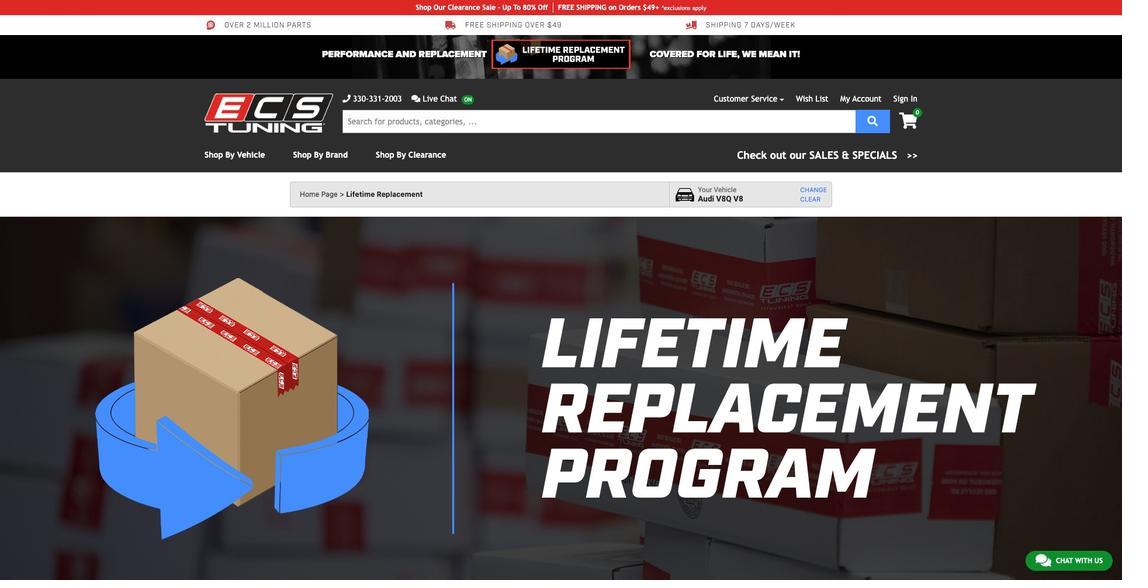 Task type: vqa. For each thing, say whether or not it's contained in the screenshot.
"get" inside 'Global program Quick online application process, approvals in 1 business day or less After your first order, you get login credentials to place orders, check parts fitment, pricing and availability 24 hours per day 3 Year Limited Warranty on all parts unless otherwise noted Wholesale reps available by phone or email, 8:30am - 5:30pm (EST) Monday - Friday Click the application link below to see our requirements and to become a dealer!'
no



Task type: locate. For each thing, give the bounding box(es) containing it.
free shipping over $49
[[465, 21, 562, 30]]

330-331-2003 link
[[342, 93, 402, 105]]

1 vertical spatial chat
[[1056, 557, 1073, 565]]

1 horizontal spatial vehicle
[[714, 186, 737, 194]]

comments image
[[411, 95, 420, 103], [1036, 553, 1051, 567]]

off
[[538, 4, 548, 12]]

vehicle inside your vehicle audi v8q v8
[[714, 186, 737, 194]]

shop for shop by brand
[[293, 150, 312, 160]]

lifetime replacement
[[346, 190, 423, 199]]

free
[[558, 4, 574, 12]]

chat right live
[[440, 94, 457, 103]]

&
[[842, 149, 849, 161]]

customer service button
[[714, 93, 784, 105]]

0 vertical spatial comments image
[[411, 95, 420, 103]]

0 horizontal spatial comments image
[[411, 95, 420, 103]]

ping
[[591, 4, 606, 12]]

comments image inside live chat link
[[411, 95, 420, 103]]

comments image for chat
[[1036, 553, 1051, 567]]

sale
[[482, 4, 496, 12]]

clearance for our
[[448, 4, 480, 12]]

0 horizontal spatial clearance
[[408, 150, 446, 160]]

shop by vehicle
[[205, 150, 265, 160]]

by left brand
[[314, 150, 323, 160]]

by down ecs tuning image
[[225, 150, 235, 160]]

brand
[[326, 150, 348, 160]]

sign
[[893, 94, 908, 103]]

live chat
[[423, 94, 457, 103]]

clear link
[[800, 195, 827, 204]]

1 vertical spatial comments image
[[1036, 553, 1051, 567]]

comments image for live
[[411, 95, 420, 103]]

sign in link
[[893, 94, 918, 103]]

claim image
[[0, 217, 1122, 580]]

comments image left chat with us
[[1036, 553, 1051, 567]]

0 horizontal spatial vehicle
[[237, 150, 265, 160]]

vehicle down ecs tuning image
[[237, 150, 265, 160]]

shop by vehicle link
[[205, 150, 265, 160]]

clearance up the free at the top of the page
[[448, 4, 480, 12]]

mean
[[759, 48, 787, 60]]

1 horizontal spatial comments image
[[1036, 553, 1051, 567]]

3 by from the left
[[397, 150, 406, 160]]

by
[[225, 150, 235, 160], [314, 150, 323, 160], [397, 150, 406, 160]]

home page link
[[300, 190, 344, 199]]

over 2 million parts
[[224, 21, 311, 30]]

vehicle
[[237, 150, 265, 160], [714, 186, 737, 194]]

$49+
[[643, 4, 659, 12]]

shop for shop by clearance
[[376, 150, 394, 160]]

chat with us
[[1056, 557, 1103, 565]]

life,
[[718, 48, 740, 60]]

chat
[[440, 94, 457, 103], [1056, 557, 1073, 565]]

clearance
[[448, 4, 480, 12], [408, 150, 446, 160]]

customer
[[714, 94, 749, 103]]

0 vertical spatial clearance
[[448, 4, 480, 12]]

service
[[751, 94, 778, 103]]

performance and replacement
[[322, 48, 487, 60]]

shop inside shop our clearance sale - up to 80% off link
[[416, 4, 431, 12]]

vehicle up v8q
[[714, 186, 737, 194]]

clearance up replacement
[[408, 150, 446, 160]]

1 horizontal spatial clearance
[[448, 4, 480, 12]]

shipping 7 days/week
[[706, 21, 796, 30]]

chat left with
[[1056, 557, 1073, 565]]

shop
[[416, 4, 431, 12], [205, 150, 223, 160], [293, 150, 312, 160], [376, 150, 394, 160]]

7
[[744, 21, 749, 30]]

specials
[[852, 149, 897, 161]]

us
[[1094, 557, 1103, 565]]

by for brand
[[314, 150, 323, 160]]

wish list link
[[796, 94, 828, 103]]

shipping
[[487, 21, 523, 30]]

home
[[300, 190, 319, 199]]

comments image inside chat with us link
[[1036, 553, 1051, 567]]

comments image left live
[[411, 95, 420, 103]]

2 by from the left
[[314, 150, 323, 160]]

lifetime replacement program banner image
[[491, 40, 631, 69]]

v8q
[[716, 194, 731, 203]]

1 horizontal spatial by
[[314, 150, 323, 160]]

2 horizontal spatial by
[[397, 150, 406, 160]]

1 horizontal spatial chat
[[1056, 557, 1073, 565]]

change
[[800, 186, 827, 193]]

your
[[698, 186, 712, 194]]

0 horizontal spatial by
[[225, 150, 235, 160]]

sales & specials link
[[737, 147, 918, 163]]

0 horizontal spatial chat
[[440, 94, 457, 103]]

over 2 million parts link
[[205, 20, 311, 30]]

ecs tuning image
[[205, 94, 333, 133]]

search image
[[867, 115, 878, 126]]

clearance inside shop our clearance sale - up to 80% off link
[[448, 4, 480, 12]]

by up replacement
[[397, 150, 406, 160]]

parts
[[287, 21, 311, 30]]

0
[[916, 109, 919, 116]]

1 vertical spatial clearance
[[408, 150, 446, 160]]

1 by from the left
[[225, 150, 235, 160]]

1 vertical spatial vehicle
[[714, 186, 737, 194]]

331-
[[369, 94, 385, 103]]

shipping
[[706, 21, 742, 30]]

list
[[815, 94, 828, 103]]



Task type: describe. For each thing, give the bounding box(es) containing it.
chat with us link
[[1026, 551, 1113, 571]]

Search text field
[[342, 110, 856, 133]]

clearance for by
[[408, 150, 446, 160]]

shop our clearance sale - up to 80% off link
[[416, 2, 553, 13]]

shop by brand
[[293, 150, 348, 160]]

sales & specials
[[809, 149, 897, 161]]

days/week
[[751, 21, 796, 30]]

live
[[423, 94, 438, 103]]

ship
[[576, 4, 591, 12]]

up
[[503, 4, 511, 12]]

shop by brand link
[[293, 150, 348, 160]]

covered for life, we mean it!
[[650, 48, 800, 60]]

over
[[224, 21, 244, 30]]

it!
[[789, 48, 800, 60]]

0 vertical spatial chat
[[440, 94, 457, 103]]

shop by clearance
[[376, 150, 446, 160]]

by for clearance
[[397, 150, 406, 160]]

clear
[[800, 196, 821, 203]]

sign in
[[893, 94, 918, 103]]

wish
[[796, 94, 813, 103]]

*exclusions
[[662, 4, 690, 11]]

my
[[840, 94, 850, 103]]

lifetime
[[346, 190, 375, 199]]

330-
[[353, 94, 369, 103]]

shopping cart image
[[899, 113, 918, 129]]

audi
[[698, 194, 714, 203]]

we
[[742, 48, 757, 60]]

apply
[[692, 4, 706, 11]]

on
[[608, 4, 617, 12]]

million
[[254, 21, 285, 30]]

shop our clearance sale - up to 80% off
[[416, 4, 548, 12]]

your vehicle audi v8q v8
[[698, 186, 743, 203]]

page
[[321, 190, 338, 199]]

my account link
[[840, 94, 882, 103]]

phone image
[[342, 95, 351, 103]]

covered
[[650, 48, 694, 60]]

to
[[513, 4, 521, 12]]

v8
[[733, 194, 743, 203]]

over
[[525, 21, 545, 30]]

our
[[434, 4, 446, 12]]

free shipping over $49 link
[[445, 20, 562, 30]]

my account
[[840, 94, 882, 103]]

shop for shop by vehicle
[[205, 150, 223, 160]]

shop by clearance link
[[376, 150, 446, 160]]

shop for shop our clearance sale - up to 80% off
[[416, 4, 431, 12]]

for
[[697, 48, 716, 60]]

replacement
[[419, 48, 487, 60]]

account
[[852, 94, 882, 103]]

by for vehicle
[[225, 150, 235, 160]]

home page
[[300, 190, 338, 199]]

$49
[[547, 21, 562, 30]]

sales
[[809, 149, 839, 161]]

live chat link
[[411, 93, 474, 105]]

with
[[1075, 557, 1092, 565]]

2
[[247, 21, 251, 30]]

-
[[498, 4, 500, 12]]

2003
[[385, 94, 402, 103]]

wish list
[[796, 94, 828, 103]]

0 vertical spatial vehicle
[[237, 150, 265, 160]]

change link
[[800, 185, 827, 195]]

customer service
[[714, 94, 778, 103]]

330-331-2003
[[353, 94, 402, 103]]

free
[[465, 21, 485, 30]]

performance
[[322, 48, 393, 60]]

change clear
[[800, 186, 827, 203]]

replacement
[[377, 190, 423, 199]]

0 link
[[890, 108, 922, 130]]

and
[[396, 48, 416, 60]]

orders
[[619, 4, 641, 12]]

shipping 7 days/week link
[[686, 20, 796, 30]]

80%
[[523, 4, 536, 12]]

free ship ping on orders $49+ *exclusions apply
[[558, 4, 706, 12]]

in
[[911, 94, 918, 103]]



